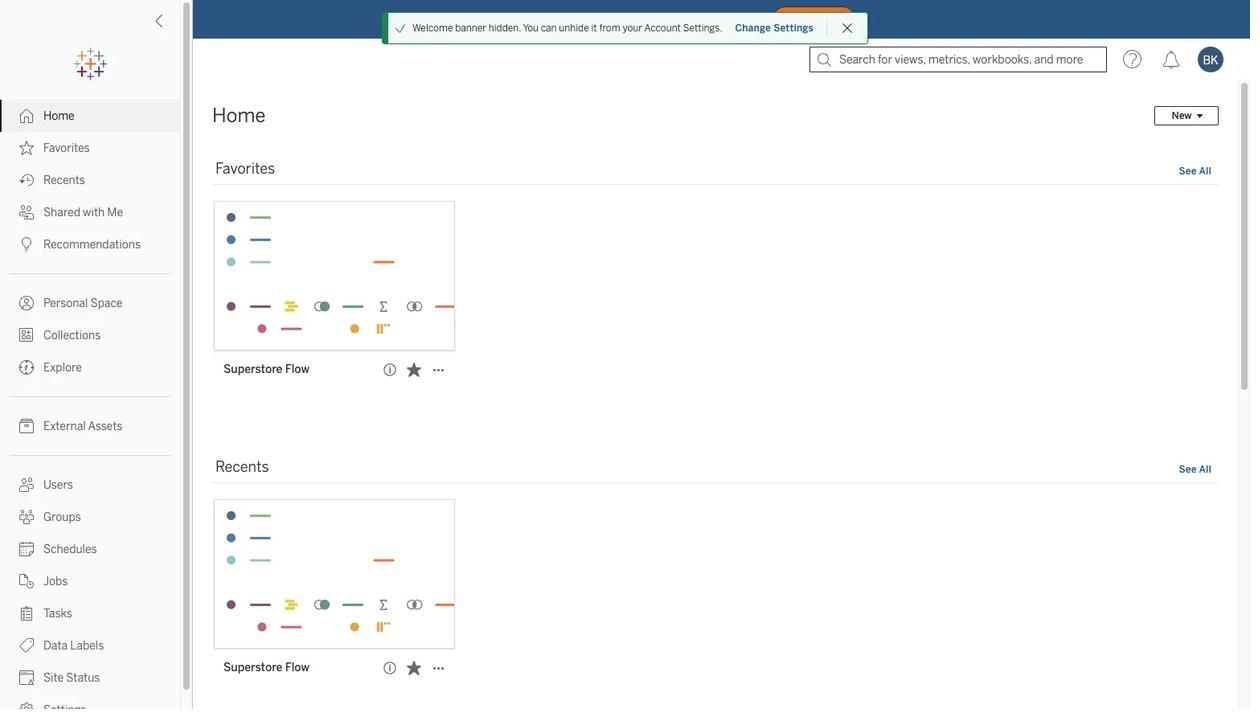 Task type: vqa. For each thing, say whether or not it's contained in the screenshot.
the rightmost Rate
no



Task type: describe. For each thing, give the bounding box(es) containing it.
site status
[[43, 672, 100, 685]]

success image
[[395, 23, 406, 34]]

superstore flow for favorites
[[224, 363, 310, 376]]

me
[[107, 206, 123, 220]]

home inside home link
[[43, 109, 75, 123]]

1 horizontal spatial you
[[588, 12, 607, 25]]

welcome banner hidden. you can unhide it from your account settings.
[[413, 23, 723, 34]]

change
[[736, 23, 772, 34]]

settings.
[[684, 23, 723, 34]]

hidden.
[[489, 23, 521, 34]]

personal
[[43, 297, 88, 311]]

you inside alert
[[523, 23, 539, 34]]

navigation panel element
[[0, 48, 180, 710]]

see all link for recents
[[1179, 462, 1213, 479]]

welcome
[[413, 23, 453, 34]]

personal space link
[[0, 287, 180, 319]]

groups
[[43, 511, 81, 525]]

change settings
[[736, 23, 814, 34]]

collections link
[[0, 319, 180, 352]]

shared with me
[[43, 206, 123, 220]]

recents link
[[0, 164, 180, 196]]

new
[[1173, 110, 1193, 121]]

you have 13 days left in your trial.
[[588, 12, 766, 25]]

1 vertical spatial favorites
[[216, 160, 275, 178]]

change settings link
[[735, 22, 815, 35]]

assets
[[88, 420, 123, 434]]

your inside alert
[[623, 23, 643, 34]]

see for recents
[[1180, 464, 1198, 475]]

Search for views, metrics, workbooks, and more text field
[[810, 47, 1108, 72]]

all for favorites
[[1200, 166, 1212, 177]]

see all for recents
[[1180, 464, 1212, 475]]

flow for recents
[[285, 661, 310, 675]]

tasks
[[43, 607, 72, 621]]

jobs
[[43, 575, 68, 589]]

1 horizontal spatial your
[[715, 12, 739, 25]]

1 horizontal spatial home
[[212, 104, 266, 127]]

space
[[91, 297, 123, 311]]

explore link
[[0, 352, 180, 384]]

from
[[600, 23, 621, 34]]

personal space
[[43, 297, 123, 311]]

site status link
[[0, 662, 180, 694]]

main navigation. press the up and down arrow keys to access links. element
[[0, 100, 180, 710]]

see all link for favorites
[[1179, 163, 1213, 180]]

left
[[682, 12, 699, 25]]

welcome banner hidden. you can unhide it from your account settings. alert
[[413, 21, 723, 35]]

home link
[[0, 100, 180, 132]]

site
[[43, 672, 64, 685]]

recommendations
[[43, 238, 141, 252]]

schedules
[[43, 543, 97, 557]]

all for recents
[[1200, 464, 1212, 475]]

settings
[[774, 23, 814, 34]]

buy now
[[793, 14, 836, 25]]

shared
[[43, 206, 80, 220]]

account
[[645, 23, 681, 34]]

collections
[[43, 329, 101, 343]]

data
[[43, 640, 68, 653]]



Task type: locate. For each thing, give the bounding box(es) containing it.
you left have
[[588, 12, 607, 25]]

external
[[43, 420, 86, 434]]

see all link
[[1179, 163, 1213, 180], [1179, 462, 1213, 479]]

0 horizontal spatial recents
[[43, 174, 85, 187]]

it
[[592, 23, 598, 34]]

external assets
[[43, 420, 123, 434]]

your
[[715, 12, 739, 25], [623, 23, 643, 34]]

trial.
[[742, 12, 766, 25]]

external assets link
[[0, 410, 180, 442]]

0 vertical spatial see all
[[1180, 166, 1212, 177]]

see all for favorites
[[1180, 166, 1212, 177]]

days
[[654, 12, 679, 25]]

superstore for recents
[[224, 661, 283, 675]]

tasks link
[[0, 598, 180, 630]]

data labels link
[[0, 630, 180, 662]]

recents
[[43, 174, 85, 187], [216, 459, 269, 476]]

see
[[1180, 166, 1198, 177], [1180, 464, 1198, 475]]

1 flow from the top
[[285, 363, 310, 376]]

1 vertical spatial recents
[[216, 459, 269, 476]]

2 see all link from the top
[[1179, 462, 1213, 479]]

with
[[83, 206, 105, 220]]

1 horizontal spatial favorites
[[216, 160, 275, 178]]

labels
[[70, 640, 104, 653]]

you left can
[[523, 23, 539, 34]]

superstore flow
[[224, 363, 310, 376], [224, 661, 310, 675]]

groups link
[[0, 501, 180, 533]]

2 superstore from the top
[[224, 661, 283, 675]]

banner
[[456, 23, 487, 34]]

users
[[43, 479, 73, 492]]

0 vertical spatial favorites
[[43, 142, 90, 155]]

0 vertical spatial flow
[[285, 363, 310, 376]]

1 superstore from the top
[[224, 363, 283, 376]]

see for favorites
[[1180, 166, 1198, 177]]

you
[[588, 12, 607, 25], [523, 23, 539, 34]]

status
[[66, 672, 100, 685]]

2 see all from the top
[[1180, 464, 1212, 475]]

jobs link
[[0, 566, 180, 598]]

your right 'in'
[[715, 12, 739, 25]]

schedules link
[[0, 533, 180, 566]]

0 vertical spatial all
[[1200, 166, 1212, 177]]

can
[[541, 23, 557, 34]]

superstore for favorites
[[224, 363, 283, 376]]

13
[[639, 12, 651, 25]]

0 horizontal spatial home
[[43, 109, 75, 123]]

recommendations link
[[0, 228, 180, 261]]

buy now button
[[773, 6, 856, 32]]

0 vertical spatial superstore
[[224, 363, 283, 376]]

your right from
[[623, 23, 643, 34]]

2 superstore flow from the top
[[224, 661, 310, 675]]

2 flow from the top
[[285, 661, 310, 675]]

0 vertical spatial superstore flow
[[224, 363, 310, 376]]

now
[[814, 14, 836, 25]]

0 horizontal spatial favorites
[[43, 142, 90, 155]]

1 vertical spatial see all
[[1180, 464, 1212, 475]]

0 vertical spatial recents
[[43, 174, 85, 187]]

see all
[[1180, 166, 1212, 177], [1180, 464, 1212, 475]]

data labels
[[43, 640, 104, 653]]

1 see from the top
[[1180, 166, 1198, 177]]

1 horizontal spatial recents
[[216, 459, 269, 476]]

unhide
[[559, 23, 589, 34]]

0 horizontal spatial your
[[623, 23, 643, 34]]

buy
[[793, 14, 812, 25]]

1 vertical spatial all
[[1200, 464, 1212, 475]]

users link
[[0, 469, 180, 501]]

in
[[702, 12, 712, 25]]

flow for favorites
[[285, 363, 310, 376]]

superstore flow for recents
[[224, 661, 310, 675]]

favorites
[[43, 142, 90, 155], [216, 160, 275, 178]]

1 superstore flow from the top
[[224, 363, 310, 376]]

1 vertical spatial superstore flow
[[224, 661, 310, 675]]

home
[[212, 104, 266, 127], [43, 109, 75, 123]]

explore
[[43, 361, 82, 375]]

all
[[1200, 166, 1212, 177], [1200, 464, 1212, 475]]

1 see all link from the top
[[1179, 163, 1213, 180]]

2 all from the top
[[1200, 464, 1212, 475]]

favorites link
[[0, 132, 180, 164]]

1 see all from the top
[[1180, 166, 1212, 177]]

new button
[[1155, 106, 1220, 125]]

0 horizontal spatial you
[[523, 23, 539, 34]]

1 vertical spatial see all link
[[1179, 462, 1213, 479]]

0 vertical spatial see
[[1180, 166, 1198, 177]]

have
[[611, 12, 635, 25]]

superstore
[[224, 363, 283, 376], [224, 661, 283, 675]]

1 vertical spatial flow
[[285, 661, 310, 675]]

shared with me link
[[0, 196, 180, 228]]

flow
[[285, 363, 310, 376], [285, 661, 310, 675]]

1 all from the top
[[1200, 166, 1212, 177]]

favorites inside main navigation. press the up and down arrow keys to access links. element
[[43, 142, 90, 155]]

1 vertical spatial see
[[1180, 464, 1198, 475]]

2 see from the top
[[1180, 464, 1198, 475]]

0 vertical spatial see all link
[[1179, 163, 1213, 180]]

recents inside main navigation. press the up and down arrow keys to access links. element
[[43, 174, 85, 187]]

1 vertical spatial superstore
[[224, 661, 283, 675]]



